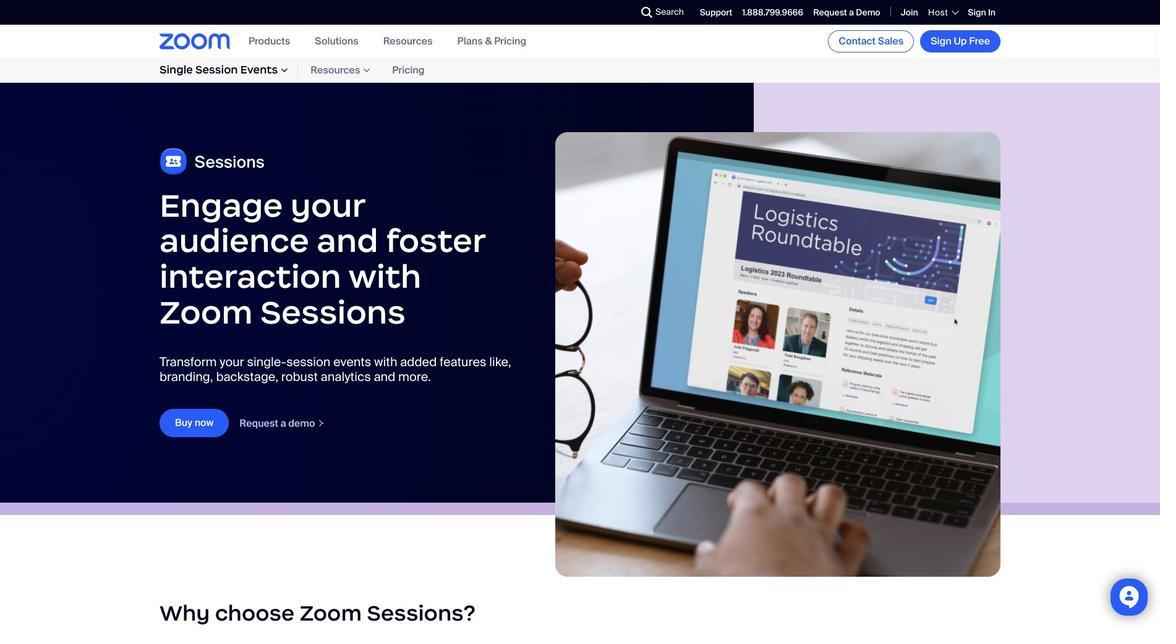 Task type: vqa. For each thing, say whether or not it's contained in the screenshot.
"red bull" image
no



Task type: locate. For each thing, give the bounding box(es) containing it.
a
[[849, 7, 854, 18], [280, 417, 286, 430]]

1 horizontal spatial resources
[[383, 35, 433, 48]]

0 horizontal spatial pricing
[[392, 64, 424, 77]]

single-
[[247, 354, 286, 371]]

1 horizontal spatial zoom
[[300, 600, 362, 628]]

1 horizontal spatial pricing
[[494, 35, 526, 48]]

your inside "engage your audience and foster interaction with zoom sessions"
[[291, 185, 365, 226]]

sessions icon image
[[160, 148, 265, 175]]

0 horizontal spatial zoom
[[160, 292, 253, 332]]

1 vertical spatial a
[[280, 417, 286, 430]]

zoom
[[160, 292, 253, 332], [300, 600, 362, 628]]

search image
[[641, 7, 652, 18], [641, 7, 652, 18]]

analytics
[[321, 369, 371, 385]]

sign left up
[[931, 35, 951, 48]]

0 vertical spatial with
[[348, 257, 421, 297]]

buy
[[175, 417, 192, 430]]

1 vertical spatial pricing
[[392, 64, 424, 77]]

support link
[[700, 7, 732, 18]]

zoom inside "engage your audience and foster interaction with zoom sessions"
[[160, 292, 253, 332]]

interaction
[[160, 257, 341, 297]]

single session events
[[160, 63, 278, 77]]

and inside transform your single-session events with added features like, branding, backstage, robust analytics and more.
[[374, 369, 395, 385]]

with
[[348, 257, 421, 297], [374, 354, 397, 371]]

demo
[[288, 417, 315, 430]]

events
[[240, 63, 278, 77]]

1 vertical spatial your
[[220, 354, 244, 371]]

sales
[[878, 35, 904, 48]]

a left "demo"
[[280, 417, 286, 430]]

1 horizontal spatial request
[[813, 7, 847, 18]]

single
[[160, 63, 193, 77]]

a left demo
[[849, 7, 854, 18]]

1 vertical spatial with
[[374, 354, 397, 371]]

join
[[901, 7, 918, 18]]

0 horizontal spatial request
[[239, 417, 278, 430]]

0 vertical spatial resources
[[383, 35, 433, 48]]

pricing right &
[[494, 35, 526, 48]]

request inside engage your audience and foster interaction with zoom sessions main content
[[239, 417, 278, 430]]

pricing down resources popup button
[[392, 64, 424, 77]]

request a demo link
[[813, 7, 880, 18]]

request
[[813, 7, 847, 18], [239, 417, 278, 430]]

resources button
[[383, 35, 433, 48]]

None search field
[[596, 2, 644, 22]]

audience
[[160, 221, 309, 261]]

your for single-
[[220, 354, 244, 371]]

0 vertical spatial request
[[813, 7, 847, 18]]

resources
[[383, 35, 433, 48], [311, 64, 360, 77]]

products button
[[249, 35, 290, 48]]

1 vertical spatial resources
[[311, 64, 360, 77]]

up
[[954, 35, 967, 48]]

1 horizontal spatial a
[[849, 7, 854, 18]]

1 vertical spatial sign
[[931, 35, 951, 48]]

sign
[[968, 7, 986, 18], [931, 35, 951, 48]]

engage your audience and foster interaction with zoom sessions
[[160, 185, 485, 332]]

0 vertical spatial zoom
[[160, 292, 253, 332]]

request left "demo"
[[239, 417, 278, 430]]

free
[[969, 35, 990, 48]]

sign up free link
[[920, 30, 1000, 53]]

resources down solutions
[[311, 64, 360, 77]]

demo
[[856, 7, 880, 18]]

request for request a demo
[[239, 417, 278, 430]]

1 vertical spatial request
[[239, 417, 278, 430]]

a for demo
[[280, 417, 286, 430]]

pricing
[[494, 35, 526, 48], [392, 64, 424, 77]]

solutions button
[[315, 35, 358, 48]]

your inside transform your single-session events with added features like, branding, backstage, robust analytics and more.
[[220, 354, 244, 371]]

0 horizontal spatial your
[[220, 354, 244, 371]]

0 vertical spatial your
[[291, 185, 365, 226]]

branding,
[[160, 369, 213, 385]]

why
[[160, 600, 210, 628]]

resources inside dropdown button
[[311, 64, 360, 77]]

0 vertical spatial sign
[[968, 7, 986, 18]]

session
[[286, 354, 330, 371]]

and
[[317, 221, 378, 261], [374, 369, 395, 385]]

host
[[928, 7, 948, 18]]

sign for sign in
[[968, 7, 986, 18]]

1 horizontal spatial sign
[[968, 7, 986, 18]]

0 horizontal spatial sign
[[931, 35, 951, 48]]

1 horizontal spatial your
[[291, 185, 365, 226]]

0 vertical spatial pricing
[[494, 35, 526, 48]]

products
[[249, 35, 290, 48]]

engage your audience and foster interaction with zoom sessions main content
[[0, 83, 1160, 629]]

a inside main content
[[280, 417, 286, 430]]

0 vertical spatial and
[[317, 221, 378, 261]]

search
[[655, 6, 684, 17]]

0 vertical spatial a
[[849, 7, 854, 18]]

sessions?
[[367, 600, 476, 628]]

request for request a demo
[[813, 7, 847, 18]]

support
[[700, 7, 732, 18]]

sign left in
[[968, 7, 986, 18]]

robust
[[281, 369, 318, 385]]

your
[[291, 185, 365, 226], [220, 354, 244, 371]]

0 horizontal spatial resources
[[311, 64, 360, 77]]

backstage,
[[216, 369, 278, 385]]

1 vertical spatial and
[[374, 369, 395, 385]]

resources up pricing 'link'
[[383, 35, 433, 48]]

0 horizontal spatial a
[[280, 417, 286, 430]]

sessions
[[260, 292, 405, 332]]

with inside "engage your audience and foster interaction with zoom sessions"
[[348, 257, 421, 297]]

session
[[195, 63, 238, 77]]

plans & pricing link
[[457, 35, 526, 48]]

request left demo
[[813, 7, 847, 18]]

zoom logo image
[[160, 34, 230, 49]]

your for audience
[[291, 185, 365, 226]]



Task type: describe. For each thing, give the bounding box(es) containing it.
features
[[440, 354, 486, 371]]

and inside "engage your audience and foster interaction with zoom sessions"
[[317, 221, 378, 261]]

a for demo
[[849, 7, 854, 18]]

pricing link
[[380, 61, 437, 80]]

like,
[[489, 354, 511, 371]]

resources button
[[298, 61, 380, 80]]

now
[[195, 417, 214, 430]]

events
[[333, 354, 371, 371]]

transform your single-session events with added features like, branding, backstage, robust analytics and more.
[[160, 354, 511, 385]]

sign for sign up free
[[931, 35, 951, 48]]

1.888.799.9666
[[742, 7, 803, 18]]

sign in link
[[968, 7, 996, 18]]

contact sales
[[839, 35, 904, 48]]

in
[[988, 7, 996, 18]]

why choose zoom sessions?
[[160, 600, 476, 628]]

solutions
[[315, 35, 358, 48]]

1 vertical spatial zoom
[[300, 600, 362, 628]]

sign in
[[968, 7, 996, 18]]

single session events button
[[160, 61, 298, 80]]

request a demo
[[813, 7, 880, 18]]

1.888.799.9666 link
[[742, 7, 803, 18]]

engage
[[160, 185, 283, 226]]

logistics roundtable image
[[555, 132, 1000, 578]]

transform
[[160, 354, 217, 371]]

request a demo link
[[239, 417, 326, 430]]

with inside transform your single-session events with added features like, branding, backstage, robust analytics and more.
[[374, 354, 397, 371]]

more.
[[398, 369, 431, 385]]

host button
[[928, 7, 958, 18]]

foster
[[386, 221, 485, 261]]

buy now
[[175, 417, 214, 430]]

buy now link
[[160, 409, 229, 438]]

pricing inside 'link'
[[392, 64, 424, 77]]

added
[[400, 354, 437, 371]]

&
[[485, 35, 492, 48]]

request a demo
[[239, 417, 315, 430]]

contact
[[839, 35, 876, 48]]

choose
[[215, 600, 295, 628]]

plans & pricing
[[457, 35, 526, 48]]

plans
[[457, 35, 483, 48]]

resources for resources popup button
[[383, 35, 433, 48]]

resources for resources dropdown button
[[311, 64, 360, 77]]

contact sales link
[[828, 30, 914, 53]]

sign up free
[[931, 35, 990, 48]]

join link
[[901, 7, 918, 18]]



